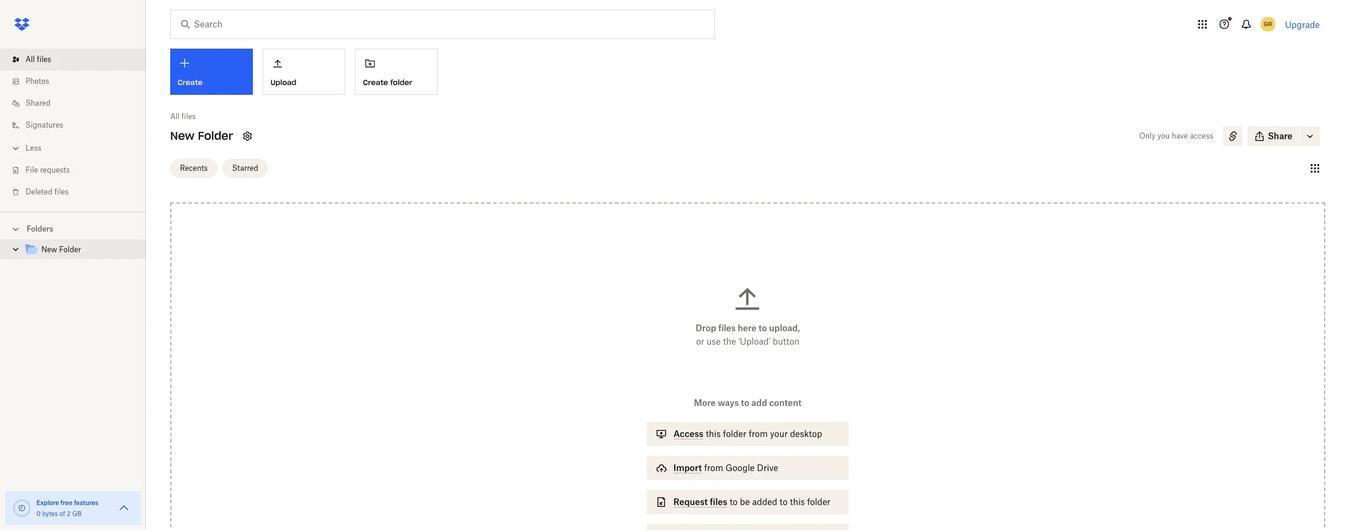 Task type: vqa. For each thing, say whether or not it's contained in the screenshot.
will
no



Task type: locate. For each thing, give the bounding box(es) containing it.
create inside 'button'
[[363, 78, 388, 87]]

from right 'import'
[[704, 463, 724, 473]]

0 vertical spatial all
[[26, 55, 35, 64]]

to right here
[[759, 323, 767, 333]]

all files up photos at left
[[26, 55, 51, 64]]

all up recents button
[[170, 112, 180, 121]]

signatures link
[[10, 114, 146, 136]]

from left your
[[749, 429, 768, 439]]

all files link
[[10, 49, 146, 71], [170, 111, 196, 123]]

1 vertical spatial folder
[[59, 245, 81, 254]]

to left add
[[741, 398, 750, 408]]

0 vertical spatial from
[[749, 429, 768, 439]]

0 horizontal spatial all
[[26, 55, 35, 64]]

0 vertical spatial new
[[170, 129, 195, 143]]

0 vertical spatial all files
[[26, 55, 51, 64]]

or
[[696, 336, 705, 347]]

1 horizontal spatial folder
[[723, 429, 747, 439]]

list containing all files
[[0, 41, 146, 212]]

1 vertical spatial folder
[[723, 429, 747, 439]]

all files link up 'recents'
[[170, 111, 196, 123]]

1 horizontal spatial new folder
[[170, 129, 233, 143]]

0 horizontal spatial all files link
[[10, 49, 146, 71]]

0 vertical spatial folder
[[198, 129, 233, 143]]

1 horizontal spatial folder
[[198, 129, 233, 143]]

to right added
[[780, 497, 788, 507]]

0 horizontal spatial folder
[[390, 78, 412, 87]]

new
[[170, 129, 195, 143], [41, 245, 57, 254]]

1 vertical spatial this
[[790, 497, 805, 507]]

drop files here to upload, or use the 'upload' button
[[696, 323, 800, 347]]

upload button
[[263, 49, 345, 95]]

all files link up shared link
[[10, 49, 146, 71]]

1 horizontal spatial create
[[363, 78, 388, 87]]

list
[[0, 41, 146, 212]]

2 horizontal spatial folder
[[808, 497, 831, 507]]

1 horizontal spatial all files
[[170, 112, 196, 121]]

create button
[[170, 49, 253, 95]]

0 horizontal spatial new folder
[[41, 245, 81, 254]]

1 horizontal spatial from
[[749, 429, 768, 439]]

more ways to add content
[[694, 398, 802, 408]]

all files up 'recents'
[[170, 112, 196, 121]]

drive
[[757, 463, 779, 473]]

1 horizontal spatial new
[[170, 129, 195, 143]]

files left be
[[710, 497, 728, 507]]

files
[[37, 55, 51, 64], [182, 112, 196, 121], [54, 187, 69, 196], [719, 323, 736, 333], [710, 497, 728, 507]]

new down folders
[[41, 245, 57, 254]]

more
[[694, 398, 716, 408]]

all files list item
[[0, 49, 146, 71]]

content
[[770, 398, 802, 408]]

all files
[[26, 55, 51, 64], [170, 112, 196, 121]]

0 vertical spatial new folder
[[170, 129, 233, 143]]

folder
[[198, 129, 233, 143], [59, 245, 81, 254]]

photos
[[26, 77, 49, 86]]

create folder button
[[355, 49, 438, 95]]

1 horizontal spatial all
[[170, 112, 180, 121]]

files up the
[[719, 323, 736, 333]]

to inside drop files here to upload, or use the 'upload' button
[[759, 323, 767, 333]]

0
[[36, 510, 41, 518]]

new folder inside new folder link
[[41, 245, 81, 254]]

0 vertical spatial all files link
[[10, 49, 146, 71]]

1 vertical spatial new
[[41, 245, 57, 254]]

starred button
[[222, 158, 268, 178]]

import
[[674, 463, 702, 473]]

this right added
[[790, 497, 805, 507]]

1 horizontal spatial all files link
[[170, 111, 196, 123]]

0 horizontal spatial new
[[41, 245, 57, 254]]

0 horizontal spatial create
[[178, 78, 203, 87]]

share button
[[1248, 127, 1300, 146]]

0 horizontal spatial folder
[[59, 245, 81, 254]]

this
[[706, 429, 721, 439], [790, 497, 805, 507]]

only
[[1140, 131, 1156, 141]]

create
[[363, 78, 388, 87], [178, 78, 203, 87]]

folder down the folders button
[[59, 245, 81, 254]]

new folder
[[170, 129, 233, 143], [41, 245, 81, 254]]

create for create folder
[[363, 78, 388, 87]]

gr
[[1264, 20, 1273, 28]]

you
[[1158, 131, 1170, 141]]

1 vertical spatial from
[[704, 463, 724, 473]]

shared link
[[10, 92, 146, 114]]

folder left folder settings icon
[[198, 129, 233, 143]]

all up photos at left
[[26, 55, 35, 64]]

free
[[61, 499, 72, 507]]

0 vertical spatial folder
[[390, 78, 412, 87]]

new folder down the folders button
[[41, 245, 81, 254]]

file requests link
[[10, 159, 146, 181]]

all files inside list item
[[26, 55, 51, 64]]

request files to be added to this folder
[[674, 497, 831, 507]]

drop
[[696, 323, 717, 333]]

2
[[67, 510, 71, 518]]

all
[[26, 55, 35, 64], [170, 112, 180, 121]]

this right access at the bottom
[[706, 429, 721, 439]]

button
[[773, 336, 800, 347]]

new folder up 'recents'
[[170, 129, 233, 143]]

new up 'recents'
[[170, 129, 195, 143]]

have
[[1172, 131, 1189, 141]]

desktop
[[790, 429, 823, 439]]

the
[[723, 336, 736, 347]]

files up photos at left
[[37, 55, 51, 64]]

0 horizontal spatial this
[[706, 429, 721, 439]]

upgrade
[[1286, 19, 1321, 30]]

files down create "dropdown button"
[[182, 112, 196, 121]]

folder
[[390, 78, 412, 87], [723, 429, 747, 439], [808, 497, 831, 507]]

to
[[759, 323, 767, 333], [741, 398, 750, 408], [730, 497, 738, 507], [780, 497, 788, 507]]

0 horizontal spatial from
[[704, 463, 724, 473]]

added
[[753, 497, 778, 507]]

gr button
[[1259, 15, 1278, 34]]

1 vertical spatial new folder
[[41, 245, 81, 254]]

from
[[749, 429, 768, 439], [704, 463, 724, 473]]

create inside "dropdown button"
[[178, 78, 203, 87]]

all inside all files list item
[[26, 55, 35, 64]]

Search in folder "Dropbox" text field
[[194, 18, 690, 31]]

0 vertical spatial this
[[706, 429, 721, 439]]

0 horizontal spatial all files
[[26, 55, 51, 64]]



Task type: describe. For each thing, give the bounding box(es) containing it.
here
[[738, 323, 757, 333]]

share
[[1269, 131, 1293, 141]]

google
[[726, 463, 755, 473]]

create for create
[[178, 78, 203, 87]]

request
[[674, 497, 708, 507]]

bytes
[[42, 510, 58, 518]]

of
[[59, 510, 65, 518]]

shared
[[26, 99, 50, 108]]

folder settings image
[[241, 129, 255, 144]]

access this folder from your desktop
[[674, 429, 823, 439]]

upgrade link
[[1286, 19, 1321, 30]]

requests
[[40, 165, 70, 175]]

file requests
[[26, 165, 70, 175]]

explore free features 0 bytes of 2 gb
[[36, 499, 98, 518]]

starred
[[232, 163, 258, 172]]

deleted files
[[26, 187, 69, 196]]

dropbox image
[[10, 12, 34, 36]]

1 vertical spatial all files link
[[170, 111, 196, 123]]

use
[[707, 336, 721, 347]]

2 vertical spatial folder
[[808, 497, 831, 507]]

only you have access
[[1140, 131, 1214, 141]]

file
[[26, 165, 38, 175]]

import from google drive
[[674, 463, 779, 473]]

your
[[770, 429, 788, 439]]

be
[[740, 497, 750, 507]]

to left be
[[730, 497, 738, 507]]

deleted
[[26, 187, 53, 196]]

create folder
[[363, 78, 412, 87]]

less
[[26, 144, 41, 153]]

quota usage element
[[12, 499, 32, 518]]

less image
[[10, 142, 22, 154]]

recents
[[180, 163, 208, 172]]

signatures
[[26, 120, 63, 130]]

files inside drop files here to upload, or use the 'upload' button
[[719, 323, 736, 333]]

ways
[[718, 398, 739, 408]]

1 vertical spatial all
[[170, 112, 180, 121]]

new folder link
[[24, 242, 136, 259]]

upload
[[271, 78, 297, 87]]

files right deleted at the top
[[54, 187, 69, 196]]

files inside list item
[[37, 55, 51, 64]]

folders button
[[0, 220, 146, 238]]

photos link
[[10, 71, 146, 92]]

'upload'
[[739, 336, 771, 347]]

recents button
[[170, 158, 218, 178]]

more ways to add content element
[[645, 397, 852, 530]]

access
[[674, 429, 704, 439]]

files inside the more ways to add content element
[[710, 497, 728, 507]]

1 vertical spatial all files
[[170, 112, 196, 121]]

access
[[1190, 131, 1214, 141]]

upload,
[[769, 323, 800, 333]]

gb
[[72, 510, 82, 518]]

folders
[[27, 224, 53, 234]]

deleted files link
[[10, 181, 146, 203]]

1 horizontal spatial this
[[790, 497, 805, 507]]

folder inside 'button'
[[390, 78, 412, 87]]

add
[[752, 398, 768, 408]]

features
[[74, 499, 98, 507]]

explore
[[36, 499, 59, 507]]



